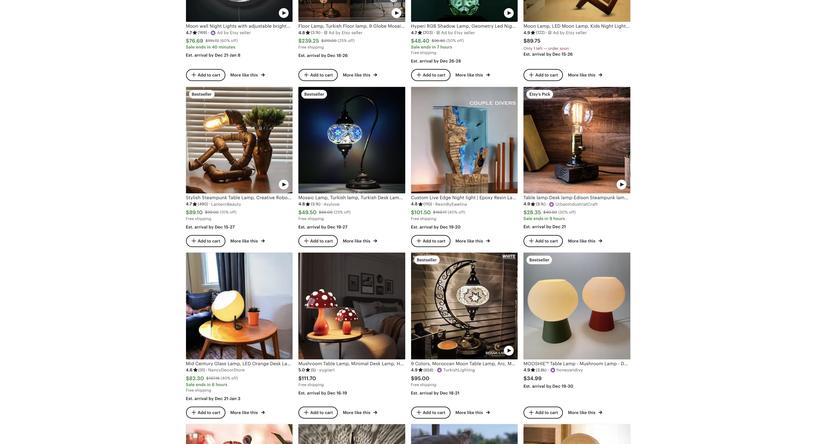 Task type: vqa. For each thing, say whether or not it's contained in the screenshot.
The I'M
no



Task type: describe. For each thing, give the bounding box(es) containing it.
to for 239.25
[[320, 73, 324, 77]]

$ 111.70 free shipping
[[299, 376, 324, 388]]

add to cart button for 239.25
[[299, 69, 338, 81]]

(203)
[[423, 30, 433, 35]]

(31)
[[199, 369, 205, 373]]

$ 89.75 only 1 left — order soon est. arrival by dec 15-26
[[524, 38, 573, 57]]

(658)
[[424, 369, 434, 373]]

hyperi rgb shadow lamp, geometry led night light, sacred mandala rgb night light, shade lamp decor art housewarming minimal new home gift 16 image
[[411, 0, 518, 22]]

66.00
[[322, 210, 333, 215]]

est. down $ 95.00 free shipping
[[411, 391, 419, 396]]

(490)
[[198, 202, 208, 207]]

free inside $ 101.50 $ 169.17 (40% off) free shipping
[[411, 217, 420, 222]]

more like this for 111.70
[[343, 411, 372, 416]]

2 21- from the top
[[224, 397, 230, 402]]

add for 28.35
[[536, 239, 544, 244]]

to down $ 34.99 est. arrival by dec 19-30 on the bottom right of the page
[[545, 411, 549, 416]]

arrival down 89.10
[[195, 225, 208, 230]]

est. arrival by dec 18-26
[[299, 53, 348, 58]]

· for 82.30
[[206, 368, 207, 373]]

169.17
[[436, 210, 447, 215]]

4.9 for 89.75
[[524, 30, 531, 35]]

dec left 26-
[[440, 59, 449, 63]]

est. inside $ 76.69 $ 191.72 (60% off) sale ends in 40 minutes est. arrival by dec 21-jan 8
[[186, 53, 194, 58]]

by down 6
[[209, 397, 214, 402]]

$ 34.99 est. arrival by dec 19-30
[[524, 376, 574, 389]]

by inside $ 76.69 $ 191.72 (60% off) sale ends in 40 minutes est. arrival by dec 21-jan 8
[[209, 53, 214, 58]]

more like this link for 101.50
[[456, 238, 490, 245]]

· for 89.75
[[546, 30, 548, 35]]

add to cart button for 48.40
[[411, 69, 451, 81]]

more like this for 28.35
[[569, 239, 597, 244]]

3
[[238, 397, 241, 402]]

0 horizontal spatial 21
[[456, 391, 460, 396]]

tubicen amber removable shade diy gift lamp, rechargeable table lamp, touch dimmable bedside nightstand lamp, cordless ambient night light image
[[411, 425, 518, 445]]

minutes
[[219, 45, 236, 50]]

dec down $ 239.25 $ 319.00 (25% off) free shipping
[[328, 53, 336, 58]]

jan inside $ 76.69 $ 191.72 (60% off) sale ends in 40 minutes est. arrival by dec 21-jan 8
[[230, 53, 237, 58]]

(122)
[[537, 30, 545, 35]]

$ inside $ 111.70 free shipping
[[299, 376, 302, 382]]

4.9 up the 34.99
[[524, 368, 531, 373]]

add to cart for 95.00
[[423, 411, 446, 416]]

· for 76.69
[[208, 30, 209, 35]]

4.8 for 49.50
[[299, 202, 305, 207]]

est. inside $ 89.75 only 1 left — order soon est. arrival by dec 15-26
[[524, 52, 532, 57]]

arrival down $ 95.00 free shipping
[[420, 391, 433, 396]]

ends for 82.30
[[196, 383, 206, 388]]

table lamp-desk lamp-edison steampunk lamp-rustic home decor-gift for men-farmhouse decor-home decor-desk accessories-industrial lighting image
[[524, 87, 631, 194]]

warm
[[427, 362, 440, 367]]

arrival down 49.50
[[307, 225, 321, 230]]

home
[[397, 362, 410, 367]]

$ 89.10 $ 99.00 (10% off) free shipping
[[186, 210, 237, 222]]

· right (3.8k)
[[548, 368, 549, 373]]

(110)
[[424, 202, 433, 207]]

$ inside $ 34.99 est. arrival by dec 19-30
[[524, 376, 527, 382]]

more like this link for 111.70
[[343, 410, 378, 417]]

est. down 82.30
[[186, 397, 194, 402]]

this for 239.25
[[363, 73, 371, 78]]

$ inside $ 89.75 only 1 left — order soon est. arrival by dec 15-26
[[524, 38, 527, 44]]

arrival down $ 48.40 $ 96.80 (50% off) sale ends in 7 hours free shipping
[[420, 59, 433, 63]]

6
[[212, 383, 215, 388]]

free inside $ 89.10 $ 99.00 (10% off) free shipping
[[186, 217, 194, 222]]

arrival down $ 82.30 $ 137.16 (40% off) sale ends in 6 hours free shipping
[[195, 397, 208, 402]]

$ 48.40 $ 96.80 (50% off) sale ends in 7 hours free shipping
[[411, 38, 464, 55]]

est. down 48.40
[[411, 59, 419, 63]]

more for 76.69
[[231, 73, 241, 78]]

add for 76.69
[[198, 73, 206, 77]]

20
[[456, 225, 461, 230]]

$ 95.00 free shipping
[[411, 376, 437, 388]]

unique sword laser steampunk table lamp quality hardwood base birthday gift dimmer desk lamp image
[[186, 425, 293, 445]]

add to cart for 239.25
[[311, 73, 333, 77]]

$ 49.50 $ 66.00 (25% off) free shipping
[[299, 210, 351, 222]]

off) for 89.10
[[230, 210, 237, 215]]

free inside $ 95.00 free shipping
[[411, 383, 420, 388]]

16-
[[337, 391, 343, 396]]

(10%
[[220, 210, 229, 215]]

to for 89.75
[[545, 73, 549, 77]]

left
[[537, 46, 543, 51]]

89.10
[[189, 210, 203, 216]]

0 horizontal spatial 26
[[343, 53, 348, 58]]

(40% for 82.30
[[221, 377, 231, 381]]

shipping inside $ 111.70 free shipping
[[308, 383, 324, 388]]

mushroom table lamp, minimal desk lamp, home decor, warm lighting image
[[299, 253, 406, 360]]

dec down $ 101.50 $ 169.17 (40% off) free shipping at top right
[[440, 225, 449, 230]]

mosaic lamp, turkish lamp,  turkish desk lamp, new products,free shipping,  handmade in turkey. ayslove special production lamps image
[[299, 87, 406, 194]]

desk
[[370, 362, 381, 367]]

est. arrival by dec 18-21
[[411, 391, 460, 396]]

est. arrival by dec 21-jan 3
[[186, 397, 241, 402]]

sale for 82.30
[[186, 383, 195, 388]]

arrival inside $ 34.99 est. arrival by dec 19-30
[[533, 385, 546, 389]]

· for 95.00
[[435, 368, 436, 373]]

this for 28.35
[[589, 239, 596, 244]]

in for 76.69
[[207, 45, 211, 50]]

(25% for 49.50
[[334, 210, 343, 215]]

more for 28.35
[[569, 239, 579, 244]]

96.80
[[435, 39, 446, 43]]

moon wall night lights with adjustable brightness, 3d led wall lamp moon shape, moon shape lamp, night light in the nursery form of a moon image
[[186, 0, 293, 22]]

like for 111.70
[[355, 411, 362, 416]]

stylish steampunk table lamp, creative robot style desk lamp vintage industrial water pipe light for bedside table nightstand bar restaurant image
[[186, 87, 293, 194]]

product video element for 28.35
[[524, 87, 631, 194]]

40.50
[[546, 210, 558, 215]]

free inside $ 48.40 $ 96.80 (50% off) sale ends in 7 hours free shipping
[[411, 51, 420, 55]]

this for 101.50
[[476, 239, 484, 244]]

like for 239.25
[[355, 73, 362, 78]]

cart for 95.00
[[438, 411, 446, 416]]

28
[[456, 59, 462, 63]]

5.0
[[299, 368, 305, 373]]

est. down 239.25 in the left of the page
[[299, 53, 306, 58]]

ends for 76.69
[[196, 45, 206, 50]]

add down $ 34.99 est. arrival by dec 19-30 on the bottom right of the page
[[536, 411, 544, 416]]

$ 76.69 $ 191.72 (60% off) sale ends in 40 minutes est. arrival by dec 21-jan 8
[[186, 38, 241, 58]]

by down $ 101.50 $ 169.17 (40% off) free shipping at top right
[[434, 225, 439, 230]]

dec down lighting
[[440, 391, 449, 396]]

add to cart for 101.50
[[423, 239, 446, 244]]

to for 82.30
[[207, 411, 211, 416]]

cart for 28.35
[[550, 239, 559, 244]]

est. arrival by dec 15-27
[[186, 225, 235, 230]]

this for 76.69
[[251, 73, 258, 78]]

82.30
[[189, 376, 204, 382]]

26-
[[450, 59, 456, 63]]

$ 82.30 $ 137.16 (40% off) sale ends in 6 hours free shipping
[[186, 376, 238, 393]]

18- for 95.00
[[450, 391, 456, 396]]

28.35
[[527, 210, 542, 216]]

product video element for 89.10
[[186, 87, 293, 194]]

add for 89.75
[[536, 73, 544, 77]]

arrival down $ 111.70 free shipping at the left of the page
[[307, 391, 321, 396]]

ends for 48.40
[[421, 45, 431, 50]]

dec inside $ 89.75 only 1 left — order soon est. arrival by dec 15-26
[[553, 52, 561, 57]]

add for 82.30
[[198, 411, 206, 416]]

(50%
[[447, 39, 457, 43]]

etsy's pick
[[530, 92, 551, 97]]

cart for 49.50
[[325, 239, 333, 244]]

30
[[568, 385, 574, 389]]

add to cart for 82.30
[[198, 411, 221, 416]]

dec down $ 82.30 $ 137.16 (40% off) sale ends in 6 hours free shipping
[[215, 397, 223, 402]]

add to cart for 76.69
[[198, 73, 221, 77]]

137.16
[[209, 377, 220, 381]]

free inside $ 82.30 $ 137.16 (40% off) sale ends in 6 hours free shipping
[[186, 389, 194, 393]]

more for 95.00
[[456, 411, 467, 416]]

est. down 89.10
[[186, 225, 194, 230]]

mid century glass lamp, led orange desk lamp, retro night light for bedroom, bedside table, living room decor, image
[[186, 253, 293, 360]]

dec left 16- at the bottom left of the page
[[328, 391, 336, 396]]

more like this for 48.40
[[456, 73, 485, 78]]

free inside $ 111.70 free shipping
[[299, 383, 307, 388]]

more up personalized edison lamp, personalized text bulb with base, custom text edison, vintage light bulbs,  retro edison lamp, christmas gift image
[[569, 411, 579, 416]]

add to cart down $ 34.99 est. arrival by dec 19-30 on the bottom right of the page
[[536, 411, 559, 416]]

(60%
[[220, 39, 230, 43]]

like for 95.00
[[468, 411, 475, 416]]

to for 101.50
[[433, 239, 437, 244]]

4.8 for 239.25
[[299, 30, 305, 35]]

239.25
[[302, 38, 319, 44]]

191.72
[[208, 39, 219, 43]]

(25% for 239.25
[[338, 39, 347, 43]]

mushroom table lamp, minimal desk lamp, home decor, warm lighting
[[299, 362, 460, 367]]

floor lamp, turkish floor lamp, 9 globe mosaic lamp,  all colors floor lamp for decorative home designs offer, moroccan lamp image
[[299, 0, 406, 22]]

(9.1k)
[[537, 202, 546, 207]]

cart for 101.50
[[438, 239, 446, 244]]

48.40
[[415, 38, 430, 44]]

26 inside $ 89.75 only 1 left — order soon est. arrival by dec 15-26
[[568, 52, 573, 57]]

49.50
[[302, 210, 317, 216]]

more for 89.10
[[231, 239, 241, 244]]

add to cart for 28.35
[[536, 239, 559, 244]]

to for 95.00
[[433, 411, 437, 416]]

$ inside $ 95.00 free shipping
[[411, 376, 415, 382]]

(30%
[[559, 210, 569, 215]]

like for 89.10
[[242, 239, 250, 244]]

like for 48.40
[[468, 73, 475, 78]]

mushroom
[[299, 362, 322, 367]]

89.75
[[527, 38, 541, 44]]

arrival inside $ 28.35 $ 40.50 (30% off) sale ends in 9 hours est. arrival by dec 21
[[533, 225, 546, 230]]

more for 101.50
[[456, 239, 467, 244]]

(5)
[[311, 369, 316, 373]]

18- for 239.25
[[337, 53, 343, 58]]

sale for 76.69
[[186, 45, 195, 50]]

34.99
[[527, 376, 542, 382]]

hours for 28.35
[[554, 217, 566, 222]]

21 inside $ 28.35 $ 40.50 (30% off) sale ends in 9 hours est. arrival by dec 21
[[562, 225, 567, 230]]

101.50
[[415, 210, 431, 216]]

shipping inside $ 95.00 free shipping
[[421, 383, 437, 388]]

est. down 49.50
[[299, 225, 306, 230]]

95.00
[[415, 376, 430, 382]]

1
[[534, 46, 536, 51]]

4.9 for 28.35
[[524, 202, 531, 207]]

minimal
[[352, 362, 369, 367]]

2 lamp, from the left
[[382, 362, 396, 367]]

est. down the 101.50
[[411, 225, 419, 230]]

off) for 239.25
[[348, 39, 355, 43]]

like for 101.50
[[468, 239, 475, 244]]

by down 7
[[434, 59, 439, 63]]

27 for 89.10
[[230, 225, 235, 230]]

to for 89.10
[[207, 239, 211, 244]]

soon
[[560, 46, 570, 51]]

111.70
[[302, 376, 316, 382]]

product video element for 95.00
[[411, 253, 518, 360]]

this for 111.70
[[363, 411, 371, 416]]



Task type: locate. For each thing, give the bounding box(es) containing it.
(25%
[[338, 39, 347, 43], [334, 210, 343, 215]]

19- inside $ 34.99 est. arrival by dec 19-30
[[562, 385, 568, 389]]

sale inside $ 82.30 $ 137.16 (40% off) sale ends in 6 hours free shipping
[[186, 383, 195, 388]]

in left 6
[[207, 383, 211, 388]]

by down 40
[[209, 53, 214, 58]]

0 vertical spatial 21
[[562, 225, 567, 230]]

more like this link for 239.25
[[343, 72, 378, 78]]

by inside $ 28.35 $ 40.50 (30% off) sale ends in 9 hours est. arrival by dec 21
[[547, 225, 552, 230]]

4.6
[[186, 368, 193, 373]]

0 horizontal spatial 15-
[[224, 225, 230, 230]]

4.7 for 89.10
[[186, 202, 192, 207]]

like for 49.50
[[355, 239, 362, 244]]

21-
[[224, 53, 230, 58], [224, 397, 230, 402]]

like for 89.75
[[580, 73, 588, 78]]

more like this for 95.00
[[456, 411, 485, 416]]

add to cart for 49.50
[[311, 239, 333, 244]]

off) inside $ 89.10 $ 99.00 (10% off) free shipping
[[230, 210, 237, 215]]

add down est. arrival by dec 19-20
[[423, 239, 432, 244]]

40
[[212, 45, 218, 50]]

add to cart for 89.75
[[536, 73, 559, 77]]

1 lamp, from the left
[[337, 362, 350, 367]]

27 down $ 89.10 $ 99.00 (10% off) free shipping
[[230, 225, 235, 230]]

15- inside $ 89.75 only 1 left — order soon est. arrival by dec 15-26
[[562, 52, 568, 57]]

1 vertical spatial jan
[[230, 397, 237, 402]]

mooshie™ table lamp - mushroom lamp - desk lamp - designed and crafted by honey & ivy studio in portland, oregon image
[[524, 253, 631, 360]]

0 horizontal spatial 19-
[[337, 225, 343, 230]]

1 vertical spatial (40%
[[221, 377, 231, 381]]

4.8 up 239.25 in the left of the page
[[299, 30, 305, 35]]

18- down lighting
[[450, 391, 456, 396]]

dec down order
[[553, 52, 561, 57]]

off) right "(60%" on the left top of page
[[231, 39, 238, 43]]

more like this
[[231, 73, 259, 78], [343, 73, 372, 78], [456, 73, 485, 78], [569, 73, 597, 78], [231, 239, 259, 244], [343, 239, 372, 244], [456, 239, 485, 244], [569, 239, 597, 244], [231, 411, 259, 416], [343, 411, 372, 416], [456, 411, 485, 416], [569, 411, 597, 416]]

more down the 8
[[231, 73, 241, 78]]

· for 101.50
[[433, 202, 435, 207]]

more like this link for 82.30
[[231, 410, 265, 417]]

9
[[550, 217, 553, 222]]

by left 16- at the bottom left of the page
[[322, 391, 327, 396]]

more for 111.70
[[343, 411, 354, 416]]

1 horizontal spatial hours
[[441, 45, 453, 50]]

dec inside $ 34.99 est. arrival by dec 19-30
[[553, 385, 561, 389]]

(25% inside $ 239.25 $ 319.00 (25% off) free shipping
[[338, 39, 347, 43]]

dec down $ 49.50 $ 66.00 (25% off) free shipping
[[328, 225, 336, 230]]

hours inside $ 48.40 $ 96.80 (50% off) sale ends in 7 hours free shipping
[[441, 45, 453, 50]]

4.8
[[299, 30, 305, 35], [299, 202, 305, 207], [411, 202, 418, 207]]

· for 48.40
[[434, 30, 436, 35]]

1 vertical spatial 21-
[[224, 397, 230, 402]]

0 vertical spatial 18-
[[337, 53, 343, 58]]

hours down (30%
[[554, 217, 566, 222]]

· right (110)
[[433, 202, 435, 207]]

1 27 from the left
[[230, 225, 235, 230]]

this for 49.50
[[363, 239, 371, 244]]

shipping inside $ 48.40 $ 96.80 (50% off) sale ends in 7 hours free shipping
[[421, 51, 437, 55]]

by inside $ 34.99 est. arrival by dec 19-30
[[547, 385, 552, 389]]

est. inside $ 34.99 est. arrival by dec 19-30
[[524, 385, 532, 389]]

off) right (30%
[[570, 210, 576, 215]]

ends inside $ 82.30 $ 137.16 (40% off) sale ends in 6 hours free shipping
[[196, 383, 206, 388]]

1 horizontal spatial 27
[[343, 225, 348, 230]]

est. arrival by dec 19-20
[[411, 225, 461, 230]]

add to cart button for 89.10
[[186, 235, 225, 247]]

to for 48.40
[[433, 73, 437, 77]]

21
[[562, 225, 567, 230], [456, 391, 460, 396]]

more like this link for 28.35
[[569, 238, 603, 245]]

add down est. arrival by dec 18-21
[[423, 411, 432, 416]]

· right (658)
[[435, 368, 436, 373]]

custom live edge night light | epoxy resin lamp | scuba diver lamp | scuba divers whale shark orca manta ray turtle epoxy night lights image
[[411, 87, 518, 194]]

like for 76.69
[[242, 73, 250, 78]]

ends down 76.69
[[196, 45, 206, 50]]

· for 89.10
[[209, 202, 210, 207]]

off) inside $ 101.50 $ 169.17 (40% off) free shipping
[[459, 210, 466, 215]]

more down est. arrival by dec 15-27
[[231, 239, 241, 244]]

free down the 101.50
[[411, 217, 420, 222]]

shipping down 89.10
[[195, 217, 212, 222]]

· up the 66.00
[[322, 202, 323, 207]]

order
[[549, 46, 559, 51]]

off) inside $ 239.25 $ 319.00 (25% off) free shipping
[[348, 39, 355, 43]]

by inside $ 89.75 only 1 left — order soon est. arrival by dec 15-26
[[547, 52, 552, 57]]

(3.1k) up 239.25 in the left of the page
[[311, 30, 321, 35]]

add to cart down est. arrival by dec 26-28
[[423, 73, 446, 77]]

ends inside $ 76.69 $ 191.72 (60% off) sale ends in 40 minutes est. arrival by dec 21-jan 8
[[196, 45, 206, 50]]

cart up pick
[[550, 73, 559, 77]]

more up the "tubicen amber removable shade diy gift lamp, rechargeable table lamp, touch dimmable bedside nightstand lamp, cordless ambient night light" image
[[456, 411, 467, 416]]

· for 111.70
[[317, 368, 318, 373]]

hours inside $ 28.35 $ 40.50 (30% off) sale ends in 9 hours est. arrival by dec 21
[[554, 217, 566, 222]]

more like this for 239.25
[[343, 73, 372, 78]]

27 for 49.50
[[343, 225, 348, 230]]

to
[[207, 73, 211, 77], [320, 73, 324, 77], [433, 73, 437, 77], [545, 73, 549, 77], [207, 239, 211, 244], [320, 239, 324, 244], [433, 239, 437, 244], [545, 239, 549, 244], [207, 411, 211, 416], [320, 411, 324, 416], [433, 411, 437, 416], [545, 411, 549, 416]]

to for 49.50
[[320, 239, 324, 244]]

by down $ 95.00 free shipping
[[434, 391, 439, 396]]

to down est. arrival by dec 15-27
[[207, 239, 211, 244]]

shipping inside $ 239.25 $ 319.00 (25% off) free shipping
[[308, 45, 324, 50]]

$ 28.35 $ 40.50 (30% off) sale ends in 9 hours est. arrival by dec 21
[[524, 210, 576, 230]]

this for 82.30
[[251, 411, 258, 416]]

7
[[437, 45, 440, 50]]

more like this for 76.69
[[231, 73, 259, 78]]

0 vertical spatial 15-
[[562, 52, 568, 57]]

off) for 28.35
[[570, 210, 576, 215]]

add to cart button down "est. arrival by dec 16-19" on the left
[[299, 407, 338, 419]]

1 horizontal spatial 26
[[568, 52, 573, 57]]

·
[[208, 30, 209, 35], [322, 30, 323, 35], [434, 30, 436, 35], [546, 30, 548, 35], [209, 202, 210, 207], [322, 202, 323, 207], [433, 202, 435, 207], [547, 202, 548, 207], [206, 368, 207, 373], [317, 368, 318, 373], [435, 368, 436, 373], [548, 368, 549, 373]]

pick
[[542, 92, 551, 97]]

like for 28.35
[[580, 239, 588, 244]]

0 horizontal spatial lamp,
[[337, 362, 350, 367]]

26
[[568, 52, 573, 57], [343, 53, 348, 58]]

more like this link for 89.10
[[231, 238, 265, 245]]

(169)
[[198, 30, 207, 35]]

0 vertical spatial (25%
[[338, 39, 347, 43]]

cart down "est. arrival by dec 16-19" on the left
[[325, 411, 333, 416]]

dec down 40
[[215, 53, 223, 58]]

add to cart button down est. arrival by dec 15-27
[[186, 235, 225, 247]]

est. inside $ 28.35 $ 40.50 (30% off) sale ends in 9 hours est. arrival by dec 21
[[524, 225, 532, 230]]

sale down 48.40
[[411, 45, 420, 50]]

99.00
[[208, 210, 219, 215]]

1 horizontal spatial 21
[[562, 225, 567, 230]]

to down est. arrival by dec 26-28
[[433, 73, 437, 77]]

by down $ 89.10 $ 99.00 (10% off) free shipping
[[209, 225, 214, 230]]

76.69
[[189, 38, 203, 44]]

add down est. arrival by dec 15-27
[[198, 239, 206, 244]]

cart down est. arrival by dec 18-21
[[438, 411, 446, 416]]

dec down $ 89.10 $ 99.00 (10% off) free shipping
[[215, 225, 223, 230]]

shipping down 239.25 in the left of the page
[[308, 45, 324, 50]]

arrival down 28.35
[[533, 225, 546, 230]]

18-
[[337, 53, 343, 58], [450, 391, 456, 396]]

$ 101.50 $ 169.17 (40% off) free shipping
[[411, 210, 466, 222]]

off) inside $ 76.69 $ 191.72 (60% off) sale ends in 40 minutes est. arrival by dec 21-jan 8
[[231, 39, 238, 43]]

cart
[[212, 73, 221, 77], [325, 73, 333, 77], [438, 73, 446, 77], [550, 73, 559, 77], [212, 239, 221, 244], [325, 239, 333, 244], [438, 239, 446, 244], [550, 239, 559, 244], [212, 411, 221, 416], [325, 411, 333, 416], [438, 411, 446, 416], [550, 411, 559, 416]]

in inside $ 76.69 $ 191.72 (60% off) sale ends in 40 minutes est. arrival by dec 21-jan 8
[[207, 45, 211, 50]]

add for 101.50
[[423, 239, 432, 244]]

· for 49.50
[[322, 202, 323, 207]]

sale down 76.69
[[186, 45, 195, 50]]

cart for 76.69
[[212, 73, 221, 77]]

add for 48.40
[[423, 73, 432, 77]]

1 vertical spatial hours
[[554, 217, 566, 222]]

shipping inside $ 82.30 $ 137.16 (40% off) sale ends in 6 hours free shipping
[[195, 389, 212, 393]]

shipping inside $ 49.50 $ 66.00 (25% off) free shipping
[[308, 217, 324, 222]]

to for 111.70
[[320, 411, 324, 416]]

est. down $ 111.70 free shipping at the left of the page
[[299, 391, 306, 396]]

lamp,
[[337, 362, 350, 367], [382, 362, 396, 367]]

this for 89.75
[[589, 73, 596, 78]]

free down 89.10
[[186, 217, 194, 222]]

add to cart down the est. arrival by dec 18-26
[[311, 73, 333, 77]]

8
[[238, 53, 241, 58]]

est. arrival by dec 26-28
[[411, 59, 462, 63]]

(40% right 169.17 on the top right of the page
[[448, 210, 458, 215]]

0 vertical spatial (40%
[[448, 210, 458, 215]]

9 colors, moroccan moon table lamp, arc, murano crescent desk lights, hilal turkish mosaic, bedroom, living room, kids room image
[[411, 253, 518, 360]]

free down 82.30
[[186, 389, 194, 393]]

(40% inside $ 82.30 $ 137.16 (40% off) sale ends in 6 hours free shipping
[[221, 377, 231, 381]]

sale for 28.35
[[524, 217, 533, 222]]

to down $ 28.35 $ 40.50 (30% off) sale ends in 9 hours est. arrival by dec 21
[[545, 239, 549, 244]]

hours down (50%
[[441, 45, 453, 50]]

add to cart down $ 28.35 $ 40.50 (30% off) sale ends in 9 hours est. arrival by dec 21
[[536, 239, 559, 244]]

cart down est. arrival by dec 21-jan 3 in the bottom left of the page
[[212, 411, 221, 416]]

more like this for 101.50
[[456, 239, 485, 244]]

personalized edison lamp, personalized text bulb with base, custom text edison, vintage light bulbs,  retro edison lamp, christmas gift image
[[524, 425, 631, 445]]

in inside $ 28.35 $ 40.50 (30% off) sale ends in 9 hours est. arrival by dec 21
[[545, 217, 549, 222]]

319.00
[[324, 39, 337, 43]]

arrival inside $ 76.69 $ 191.72 (60% off) sale ends in 40 minutes est. arrival by dec 21-jan 8
[[195, 53, 208, 58]]

ends inside $ 48.40 $ 96.80 (50% off) sale ends in 7 hours free shipping
[[421, 45, 431, 50]]

more like this link for 49.50
[[343, 238, 378, 245]]

off)
[[231, 39, 238, 43], [348, 39, 355, 43], [458, 39, 464, 43], [230, 210, 237, 215], [344, 210, 351, 215], [459, 210, 466, 215], [570, 210, 576, 215], [232, 377, 238, 381]]

21- left 3
[[224, 397, 230, 402]]

19
[[343, 391, 348, 396]]

1 jan from the top
[[230, 53, 237, 58]]

shipping down the 101.50
[[421, 217, 437, 222]]

1 horizontal spatial 18-
[[450, 391, 456, 396]]

(3.1k) for 49.50
[[311, 202, 321, 207]]

15-
[[562, 52, 568, 57], [224, 225, 230, 230]]

ends down 48.40
[[421, 45, 431, 50]]

0 vertical spatial jan
[[230, 53, 237, 58]]

in for 48.40
[[432, 45, 436, 50]]

1 vertical spatial 18-
[[450, 391, 456, 396]]

to up pick
[[545, 73, 549, 77]]

free down 49.50
[[299, 217, 307, 222]]

ends down 28.35
[[534, 217, 544, 222]]

in inside $ 48.40 $ 96.80 (50% off) sale ends in 7 hours free shipping
[[432, 45, 436, 50]]

1 (3.1k) from the top
[[311, 30, 321, 35]]

(3.1k)
[[311, 30, 321, 35], [311, 202, 321, 207]]

arrival down left on the right top
[[533, 52, 546, 57]]

add to cart down est. arrival by dec 18-21
[[423, 411, 446, 416]]

shipping
[[308, 45, 324, 50], [421, 51, 437, 55], [195, 217, 212, 222], [308, 217, 324, 222], [421, 217, 437, 222], [308, 383, 324, 388], [421, 383, 437, 388], [195, 389, 212, 393]]

free down 95.00
[[411, 383, 420, 388]]

by down $ 239.25 $ 319.00 (25% off) free shipping
[[322, 53, 327, 58]]

arrival inside $ 89.75 only 1 left — order soon est. arrival by dec 15-26
[[533, 52, 546, 57]]

cart for 239.25
[[325, 73, 333, 77]]

more like this link for 48.40
[[456, 72, 490, 78]]

(40% for 101.50
[[448, 210, 458, 215]]

—
[[544, 46, 548, 51]]

1 horizontal spatial 15-
[[562, 52, 568, 57]]

shipping down 49.50
[[308, 217, 324, 222]]

ends inside $ 28.35 $ 40.50 (30% off) sale ends in 9 hours est. arrival by dec 21
[[534, 217, 544, 222]]

in left 7
[[432, 45, 436, 50]]

decor,
[[412, 362, 426, 367]]

2 (3.1k) from the top
[[311, 202, 321, 207]]

21- inside $ 76.69 $ 191.72 (60% off) sale ends in 40 minutes est. arrival by dec 21-jan 8
[[224, 53, 230, 58]]

off) right (10%
[[230, 210, 237, 215]]

add down $ 28.35 $ 40.50 (30% off) sale ends in 9 hours est. arrival by dec 21
[[536, 239, 544, 244]]

shipping inside $ 101.50 $ 169.17 (40% off) free shipping
[[421, 217, 437, 222]]

2 27 from the left
[[343, 225, 348, 230]]

off) for 76.69
[[231, 39, 238, 43]]

add to cart button for 49.50
[[299, 235, 338, 247]]

4.7 for 76.69
[[186, 30, 192, 35]]

add to cart
[[198, 73, 221, 77], [311, 73, 333, 77], [423, 73, 446, 77], [536, 73, 559, 77], [198, 239, 221, 244], [311, 239, 333, 244], [423, 239, 446, 244], [536, 239, 559, 244], [198, 411, 221, 416], [311, 411, 333, 416], [423, 411, 446, 416], [536, 411, 559, 416]]

dec inside $ 28.35 $ 40.50 (30% off) sale ends in 9 hours est. arrival by dec 21
[[553, 225, 561, 230]]

moon lamp, led moon lamp, kids night light, hand crafted, adjustable 16 colors, remote controlled, large floating moon lamp 9" image
[[524, 0, 631, 22]]

add down "est. arrival by dec 16-19" on the left
[[311, 411, 319, 416]]

more like this for 82.30
[[231, 411, 259, 416]]

2 jan from the top
[[230, 397, 237, 402]]

21- down minutes
[[224, 53, 230, 58]]

sale inside $ 28.35 $ 40.50 (30% off) sale ends in 9 hours est. arrival by dec 21
[[524, 217, 533, 222]]

15- down (10%
[[224, 225, 230, 230]]

1 vertical spatial 15-
[[224, 225, 230, 230]]

cart down $ 34.99 est. arrival by dec 19-30 on the bottom right of the page
[[550, 411, 559, 416]]

table
[[324, 362, 335, 367]]

etsy's
[[530, 92, 541, 97]]

add up etsy's pick
[[536, 73, 544, 77]]

cart for 89.10
[[212, 239, 221, 244]]

est. arrival by dec 16-19
[[299, 391, 348, 396]]

in for 28.35
[[545, 217, 549, 222]]

sale
[[186, 45, 195, 50], [411, 45, 420, 50], [524, 217, 533, 222], [186, 383, 195, 388]]

off) inside $ 48.40 $ 96.80 (50% off) sale ends in 7 hours free shipping
[[458, 39, 464, 43]]

add
[[198, 73, 206, 77], [311, 73, 319, 77], [423, 73, 432, 77], [536, 73, 544, 77], [198, 239, 206, 244], [311, 239, 319, 244], [423, 239, 432, 244], [536, 239, 544, 244], [198, 411, 206, 416], [311, 411, 319, 416], [423, 411, 432, 416], [536, 411, 544, 416]]

off) inside $ 82.30 $ 137.16 (40% off) sale ends in 6 hours free shipping
[[232, 377, 238, 381]]

0 horizontal spatial (40%
[[221, 377, 231, 381]]

hours
[[441, 45, 453, 50], [554, 217, 566, 222], [216, 383, 228, 388]]

off) for 49.50
[[344, 210, 351, 215]]

dec inside $ 76.69 $ 191.72 (60% off) sale ends in 40 minutes est. arrival by dec 21-jan 8
[[215, 53, 223, 58]]

· right (490)
[[209, 202, 210, 207]]

more for 82.30
[[231, 411, 241, 416]]

this
[[251, 73, 258, 78], [363, 73, 371, 78], [476, 73, 484, 78], [589, 73, 596, 78], [251, 239, 258, 244], [363, 239, 371, 244], [476, 239, 484, 244], [589, 239, 596, 244], [251, 411, 258, 416], [363, 411, 371, 416], [476, 411, 484, 416], [589, 411, 596, 416]]

add for 49.50
[[311, 239, 319, 244]]

add to cart button for 89.75
[[524, 69, 564, 81]]

(25% inside $ 49.50 $ 66.00 (25% off) free shipping
[[334, 210, 343, 215]]

1 vertical spatial 21
[[456, 391, 460, 396]]

free inside $ 239.25 $ 319.00 (25% off) free shipping
[[299, 45, 307, 50]]

1 horizontal spatial (40%
[[448, 210, 458, 215]]

by down 9
[[547, 225, 552, 230]]

add to cart button down $ 34.99 est. arrival by dec 19-30 on the bottom right of the page
[[524, 407, 564, 419]]

2 vertical spatial hours
[[216, 383, 228, 388]]

free
[[299, 45, 307, 50], [411, 51, 420, 55], [186, 217, 194, 222], [299, 217, 307, 222], [411, 217, 420, 222], [299, 383, 307, 388], [411, 383, 420, 388], [186, 389, 194, 393]]

bestseller
[[192, 92, 212, 97], [305, 92, 325, 97], [417, 258, 437, 263], [530, 258, 550, 263]]

more
[[231, 73, 241, 78], [343, 73, 354, 78], [456, 73, 467, 78], [569, 73, 579, 78], [231, 239, 241, 244], [343, 239, 354, 244], [456, 239, 467, 244], [569, 239, 579, 244], [231, 411, 241, 416], [343, 411, 354, 416], [456, 411, 467, 416], [569, 411, 579, 416]]

cart for 82.30
[[212, 411, 221, 416]]

to for 76.69
[[207, 73, 211, 77]]

like for 82.30
[[242, 411, 250, 416]]

0 vertical spatial (3.1k)
[[311, 30, 321, 35]]

off) for 101.50
[[459, 210, 466, 215]]

free down 48.40
[[411, 51, 420, 55]]

cart down est. arrival by dec 15-27
[[212, 239, 221, 244]]

1 21- from the top
[[224, 53, 230, 58]]

4.9 down decor,
[[411, 368, 418, 373]]

lamp, right desk
[[382, 362, 396, 367]]

sale inside $ 76.69 $ 191.72 (60% off) sale ends in 40 minutes est. arrival by dec 21-jan 8
[[186, 45, 195, 50]]

add to cart button for 101.50
[[411, 235, 451, 247]]

1 horizontal spatial lamp,
[[382, 362, 396, 367]]

2 horizontal spatial 19-
[[562, 385, 568, 389]]

1 vertical spatial (3.1k)
[[311, 202, 321, 207]]

in
[[207, 45, 211, 50], [432, 45, 436, 50], [545, 217, 549, 222], [207, 383, 211, 388]]

moroccan table lamp brass light, bronze bedside lamp, moroccan night light, handmade bedside lamp, boho lamp light decor, brass shade lamp image
[[299, 425, 406, 445]]

19- for 49.50
[[337, 225, 343, 230]]

add down est. arrival by dec 26-28
[[423, 73, 432, 77]]

4.7
[[186, 30, 192, 35], [411, 30, 418, 35], [186, 202, 192, 207]]

arrival down the 101.50
[[420, 225, 433, 230]]

1 vertical spatial (25%
[[334, 210, 343, 215]]

lighting
[[441, 362, 460, 367]]

ends for 28.35
[[534, 217, 544, 222]]

(25% right the 66.00
[[334, 210, 343, 215]]

more for 89.75
[[569, 73, 579, 78]]

add for 111.70
[[311, 411, 319, 416]]

more like this link for 89.75
[[569, 72, 603, 78]]

add to cart button down the est. arrival by dec 18-26
[[299, 69, 338, 81]]

4.7 up 89.10
[[186, 202, 192, 207]]

sale for 48.40
[[411, 45, 420, 50]]

1 horizontal spatial 19-
[[450, 225, 456, 230]]

add to cart button up pick
[[524, 69, 564, 81]]

add for 239.25
[[311, 73, 319, 77]]

in left 40
[[207, 45, 211, 50]]

0 horizontal spatial 27
[[230, 225, 235, 230]]

off) for 82.30
[[232, 377, 238, 381]]

0 vertical spatial 21-
[[224, 53, 230, 58]]

add to cart down "est. arrival by dec 16-19" on the left
[[311, 411, 333, 416]]

in for 82.30
[[207, 383, 211, 388]]

in inside $ 82.30 $ 137.16 (40% off) sale ends in 6 hours free shipping
[[207, 383, 211, 388]]

0 horizontal spatial hours
[[216, 383, 228, 388]]

jan
[[230, 53, 237, 58], [230, 397, 237, 402]]

only
[[524, 46, 533, 51]]

product video element for 48.40
[[411, 0, 518, 22]]

cart for 89.75
[[550, 73, 559, 77]]

ends
[[196, 45, 206, 50], [421, 45, 431, 50], [534, 217, 544, 222], [196, 383, 206, 388]]

(3.1k) for 239.25
[[311, 30, 321, 35]]

add to cart for 111.70
[[311, 411, 333, 416]]

arrival down 239.25 in the left of the page
[[307, 53, 321, 58]]

more down 28
[[456, 73, 467, 78]]

est. arrival by dec 19-27
[[299, 225, 348, 230]]

$
[[186, 38, 189, 44], [299, 38, 302, 44], [411, 38, 415, 44], [524, 38, 527, 44], [206, 39, 208, 43], [322, 39, 324, 43], [432, 39, 435, 43], [186, 210, 189, 216], [299, 210, 302, 216], [411, 210, 415, 216], [524, 210, 527, 216], [205, 210, 208, 215], [319, 210, 322, 215], [434, 210, 436, 215], [544, 210, 546, 215], [186, 376, 189, 382], [299, 376, 302, 382], [411, 376, 415, 382], [524, 376, 527, 382], [206, 377, 209, 381]]

product video element
[[186, 0, 293, 22], [299, 0, 406, 22], [411, 0, 518, 22], [186, 87, 293, 194], [524, 87, 631, 194], [411, 253, 518, 360], [186, 425, 293, 445], [299, 425, 406, 445], [411, 425, 518, 445]]

0 vertical spatial hours
[[441, 45, 453, 50]]

hours inside $ 82.30 $ 137.16 (40% off) sale ends in 6 hours free shipping
[[216, 383, 228, 388]]

19-
[[337, 225, 343, 230], [450, 225, 456, 230], [562, 385, 568, 389]]

this for 95.00
[[476, 411, 484, 416]]

to down "est. arrival by dec 16-19" on the left
[[320, 411, 324, 416]]

add to cart button for 95.00
[[411, 407, 451, 419]]

(40% inside $ 101.50 $ 169.17 (40% off) free shipping
[[448, 210, 458, 215]]

more down $ 28.35 $ 40.50 (30% off) sale ends in 9 hours est. arrival by dec 21
[[569, 239, 579, 244]]

free inside $ 49.50 $ 66.00 (25% off) free shipping
[[299, 217, 307, 222]]

(3.8k)
[[537, 369, 547, 373]]

(40%
[[448, 210, 458, 215], [221, 377, 231, 381]]

$ 239.25 $ 319.00 (25% off) free shipping
[[299, 38, 355, 50]]

shipping inside $ 89.10 $ 99.00 (10% off) free shipping
[[195, 217, 212, 222]]

add to cart button for 82.30
[[186, 407, 225, 419]]

4.9 up 28.35
[[524, 202, 531, 207]]

0 horizontal spatial 18-
[[337, 53, 343, 58]]

sale inside $ 48.40 $ 96.80 (50% off) sale ends in 7 hours free shipping
[[411, 45, 420, 50]]

more like this link for 95.00
[[456, 410, 490, 417]]

to for 28.35
[[545, 239, 549, 244]]

to down $ 76.69 $ 191.72 (60% off) sale ends in 40 minutes est. arrival by dec 21-jan 8
[[207, 73, 211, 77]]

2 horizontal spatial hours
[[554, 217, 566, 222]]

more for 49.50
[[343, 239, 354, 244]]

by down $ 49.50 $ 66.00 (25% off) free shipping
[[322, 225, 327, 230]]

like
[[242, 73, 250, 78], [355, 73, 362, 78], [468, 73, 475, 78], [580, 73, 588, 78], [242, 239, 250, 244], [355, 239, 362, 244], [468, 239, 475, 244], [580, 239, 588, 244], [242, 411, 250, 416], [355, 411, 362, 416], [468, 411, 475, 416], [580, 411, 588, 416]]

4.9
[[524, 30, 531, 35], [524, 202, 531, 207], [411, 368, 418, 373], [524, 368, 531, 373]]

26 down $ 239.25 $ 319.00 (25% off) free shipping
[[343, 53, 348, 58]]

off) inside $ 28.35 $ 40.50 (30% off) sale ends in 9 hours est. arrival by dec 21
[[570, 210, 576, 215]]

4.8 up the 101.50
[[411, 202, 418, 207]]

add to cart down est. arrival by dec 19-20
[[423, 239, 446, 244]]

19- for 101.50
[[450, 225, 456, 230]]

add to cart up pick
[[536, 73, 559, 77]]

off) inside $ 49.50 $ 66.00 (25% off) free shipping
[[344, 210, 351, 215]]



